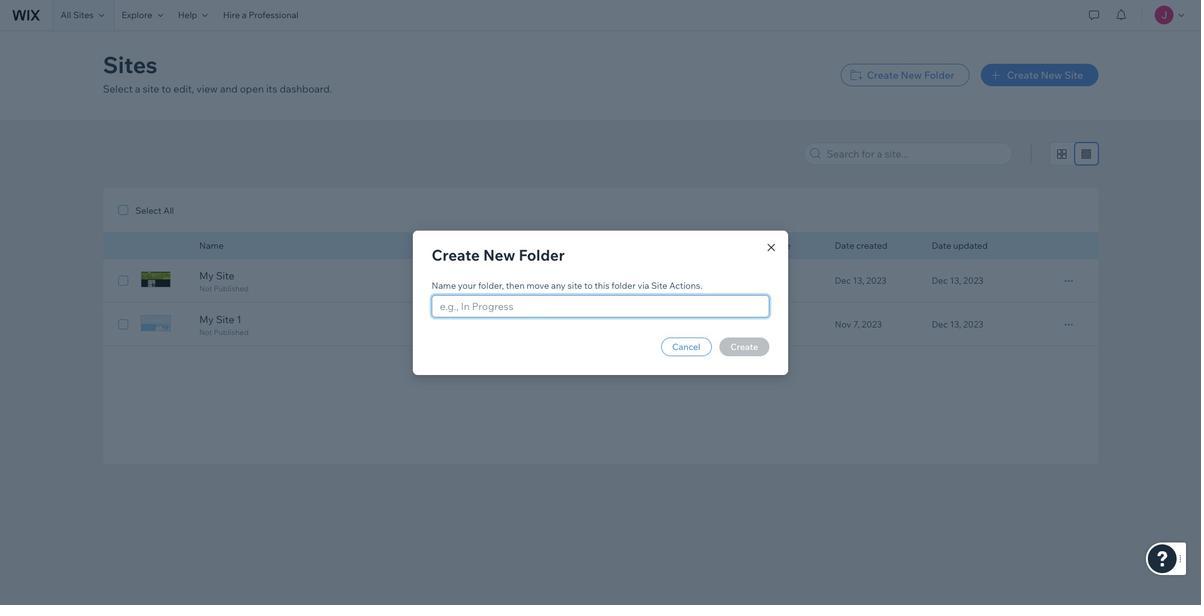 Task type: locate. For each thing, give the bounding box(es) containing it.
nov
[[835, 319, 852, 330]]

2 published from the top
[[214, 328, 249, 337]]

create inside button
[[1007, 69, 1039, 81]]

editor for editor type
[[746, 240, 770, 252]]

select
[[103, 83, 133, 95], [135, 205, 162, 217]]

cancel
[[673, 341, 701, 353]]

1 vertical spatial to
[[584, 280, 593, 291]]

dec
[[835, 275, 851, 287], [932, 275, 948, 287], [932, 319, 948, 330]]

0 vertical spatial editor
[[746, 240, 770, 252]]

sites left the explore
[[73, 9, 94, 21]]

2 editor from the top
[[746, 319, 770, 330]]

0 vertical spatial all
[[61, 9, 71, 21]]

0 horizontal spatial to
[[162, 83, 171, 95]]

0 horizontal spatial site
[[143, 83, 159, 95]]

my site 1 not published
[[199, 314, 249, 337]]

None checkbox
[[118, 317, 128, 332]]

a inside the sites select a site to edit, view and open its dashboard.
[[135, 83, 140, 95]]

1 vertical spatial create new folder
[[432, 246, 565, 264]]

published inside my site not published
[[214, 284, 249, 294]]

my site image
[[140, 272, 171, 288]]

my inside my site not published
[[199, 270, 214, 282]]

site
[[1065, 69, 1084, 81], [216, 270, 235, 282], [652, 280, 668, 291], [216, 314, 235, 326]]

new
[[901, 69, 922, 81], [1041, 69, 1063, 81], [483, 246, 516, 264]]

1 vertical spatial folder
[[519, 246, 565, 264]]

date left updated
[[932, 240, 952, 252]]

0 horizontal spatial name
[[199, 240, 224, 252]]

create inside button
[[867, 69, 899, 81]]

1 published from the top
[[214, 284, 249, 294]]

0 vertical spatial sites
[[73, 9, 94, 21]]

to
[[162, 83, 171, 95], [584, 280, 593, 291]]

0 vertical spatial to
[[162, 83, 171, 95]]

folder
[[925, 69, 955, 81], [519, 246, 565, 264]]

published inside 'my site 1 not published'
[[214, 328, 249, 337]]

name
[[199, 240, 224, 252], [432, 280, 456, 291]]

dec 13, 2023
[[835, 275, 887, 287], [932, 275, 984, 287], [932, 319, 984, 330]]

1 horizontal spatial a
[[242, 9, 247, 21]]

2 not from the top
[[199, 328, 212, 337]]

site inside the sites select a site to edit, view and open its dashboard.
[[143, 83, 159, 95]]

not
[[199, 284, 212, 294], [199, 328, 212, 337]]

this
[[595, 280, 610, 291]]

1 vertical spatial my
[[199, 314, 214, 326]]

site right any
[[568, 280, 582, 291]]

create new folder button
[[841, 64, 970, 86]]

2 horizontal spatial new
[[1041, 69, 1063, 81]]

hire
[[223, 9, 240, 21]]

Select All checkbox
[[118, 203, 174, 218]]

1 horizontal spatial new
[[901, 69, 922, 81]]

sites select a site to edit, view and open its dashboard.
[[103, 51, 332, 95]]

a
[[242, 9, 247, 21], [135, 83, 140, 95]]

1 horizontal spatial all
[[164, 205, 174, 217]]

published down 1
[[214, 328, 249, 337]]

not inside 'my site 1 not published'
[[199, 328, 212, 337]]

1 horizontal spatial name
[[432, 280, 456, 291]]

not inside my site not published
[[199, 284, 212, 294]]

1 horizontal spatial select
[[135, 205, 162, 217]]

new for 'create new site' button
[[1041, 69, 1063, 81]]

1 vertical spatial all
[[164, 205, 174, 217]]

new inside button
[[901, 69, 922, 81]]

13,
[[853, 275, 865, 287], [950, 275, 962, 287], [950, 319, 962, 330]]

new inside button
[[1041, 69, 1063, 81]]

create new site
[[1007, 69, 1084, 81]]

1 horizontal spatial date
[[932, 240, 952, 252]]

1 vertical spatial published
[[214, 328, 249, 337]]

create
[[867, 69, 899, 81], [1007, 69, 1039, 81], [432, 246, 480, 264]]

date
[[835, 240, 855, 252], [932, 240, 952, 252]]

1 my from the top
[[199, 270, 214, 282]]

1 date from the left
[[835, 240, 855, 252]]

1 horizontal spatial sites
[[103, 51, 158, 79]]

all
[[61, 9, 71, 21], [164, 205, 174, 217]]

my left 1
[[199, 314, 214, 326]]

a right hire
[[242, 9, 247, 21]]

date for date created
[[835, 240, 855, 252]]

my for my site
[[199, 270, 214, 282]]

select inside the sites select a site to edit, view and open its dashboard.
[[103, 83, 133, 95]]

2023
[[867, 275, 887, 287], [964, 275, 984, 287], [862, 319, 882, 330], [964, 319, 984, 330]]

name up my site not published
[[199, 240, 224, 252]]

0 vertical spatial my
[[199, 270, 214, 282]]

1 editor from the top
[[746, 240, 770, 252]]

select inside option
[[135, 205, 162, 217]]

folder inside button
[[925, 69, 955, 81]]

dec 13, 2023 for my site
[[932, 275, 984, 287]]

0 horizontal spatial create new folder
[[432, 246, 565, 264]]

1 vertical spatial sites
[[103, 51, 158, 79]]

0 vertical spatial published
[[214, 284, 249, 294]]

0 horizontal spatial a
[[135, 83, 140, 95]]

0 vertical spatial name
[[199, 240, 224, 252]]

0 vertical spatial select
[[103, 83, 133, 95]]

1 vertical spatial not
[[199, 328, 212, 337]]

create new site button
[[981, 64, 1099, 86]]

folder
[[612, 280, 636, 291]]

not up 'my site 1 not published'
[[199, 284, 212, 294]]

0 vertical spatial site
[[143, 83, 159, 95]]

my
[[199, 270, 214, 282], [199, 314, 214, 326]]

1 horizontal spatial to
[[584, 280, 593, 291]]

0 vertical spatial not
[[199, 284, 212, 294]]

not right my site 1 icon
[[199, 328, 212, 337]]

0 vertical spatial create new folder
[[867, 69, 955, 81]]

a left edit, in the top left of the page
[[135, 83, 140, 95]]

2 my from the top
[[199, 314, 214, 326]]

new for create new folder button on the right
[[901, 69, 922, 81]]

site left edit, in the top left of the page
[[143, 83, 159, 95]]

date for date updated
[[932, 240, 952, 252]]

2 date from the left
[[932, 240, 952, 252]]

create new folder
[[867, 69, 955, 81], [432, 246, 565, 264]]

0 vertical spatial folder
[[925, 69, 955, 81]]

None checkbox
[[118, 273, 128, 289]]

cancel button
[[661, 338, 712, 356]]

1 horizontal spatial create new folder
[[867, 69, 955, 81]]

to left edit, in the top left of the page
[[162, 83, 171, 95]]

1 vertical spatial site
[[568, 280, 582, 291]]

1 vertical spatial select
[[135, 205, 162, 217]]

type
[[772, 240, 791, 252]]

2 horizontal spatial create
[[1007, 69, 1039, 81]]

to inside the sites select a site to edit, view and open its dashboard.
[[162, 83, 171, 95]]

date left created
[[835, 240, 855, 252]]

1 vertical spatial a
[[135, 83, 140, 95]]

sites
[[73, 9, 94, 21], [103, 51, 158, 79]]

my inside 'my site 1 not published'
[[199, 314, 214, 326]]

create for create new folder button on the right
[[867, 69, 899, 81]]

then
[[506, 280, 525, 291]]

editor
[[746, 240, 770, 252], [746, 319, 770, 330]]

explore
[[122, 9, 152, 21]]

to left this
[[584, 280, 593, 291]]

0 horizontal spatial select
[[103, 83, 133, 95]]

published
[[214, 284, 249, 294], [214, 328, 249, 337]]

13, for my site
[[950, 275, 962, 287]]

1 not from the top
[[199, 284, 212, 294]]

edit,
[[174, 83, 194, 95]]

site
[[143, 83, 159, 95], [568, 280, 582, 291]]

1 horizontal spatial site
[[568, 280, 582, 291]]

dec for my site 1
[[932, 319, 948, 330]]

1 horizontal spatial folder
[[925, 69, 955, 81]]

sites down the explore
[[103, 51, 158, 79]]

1 horizontal spatial create
[[867, 69, 899, 81]]

name left your
[[432, 280, 456, 291]]

1 vertical spatial editor
[[746, 319, 770, 330]]

0 horizontal spatial date
[[835, 240, 855, 252]]

published up 1
[[214, 284, 249, 294]]

my right my site icon
[[199, 270, 214, 282]]

professional
[[249, 9, 299, 21]]

1 vertical spatial name
[[432, 280, 456, 291]]



Task type: vqa. For each thing, say whether or not it's contained in the screenshot.
Sale
no



Task type: describe. For each thing, give the bounding box(es) containing it.
all sites
[[61, 9, 94, 21]]

7,
[[854, 319, 860, 330]]

hire a professional link
[[216, 0, 306, 30]]

0 horizontal spatial folder
[[519, 246, 565, 264]]

help button
[[171, 0, 216, 30]]

0 horizontal spatial sites
[[73, 9, 94, 21]]

its
[[266, 83, 277, 95]]

date created
[[835, 240, 888, 252]]

name your folder, then move any site to this folder via site actions.
[[432, 280, 703, 291]]

my site 1 image
[[140, 315, 171, 332]]

view
[[197, 83, 218, 95]]

nov 7, 2023
[[835, 319, 882, 330]]

created
[[857, 240, 888, 252]]

actions.
[[670, 280, 703, 291]]

open
[[240, 83, 264, 95]]

0 horizontal spatial create
[[432, 246, 480, 264]]

dashboard.
[[280, 83, 332, 95]]

dec for my site
[[932, 275, 948, 287]]

hire a professional
[[223, 9, 299, 21]]

Search for a site... field
[[823, 143, 1009, 165]]

site inside button
[[1065, 69, 1084, 81]]

any
[[551, 280, 566, 291]]

help
[[178, 9, 197, 21]]

13, for my site 1
[[950, 319, 962, 330]]

sites inside the sites select a site to edit, view and open its dashboard.
[[103, 51, 158, 79]]

updated
[[954, 240, 988, 252]]

all inside option
[[164, 205, 174, 217]]

create new folder inside button
[[867, 69, 955, 81]]

your
[[458, 280, 476, 291]]

create for 'create new site' button
[[1007, 69, 1039, 81]]

editor for editor
[[746, 319, 770, 330]]

site inside 'my site 1 not published'
[[216, 314, 235, 326]]

0 horizontal spatial new
[[483, 246, 516, 264]]

name for name your folder, then move any site to this folder via site actions.
[[432, 280, 456, 291]]

date updated
[[932, 240, 988, 252]]

0 vertical spatial a
[[242, 9, 247, 21]]

and
[[220, 83, 238, 95]]

my for my site 1
[[199, 314, 214, 326]]

folder,
[[478, 280, 504, 291]]

select all
[[135, 205, 174, 217]]

1
[[237, 314, 242, 326]]

0 horizontal spatial all
[[61, 9, 71, 21]]

my site not published
[[199, 270, 249, 294]]

name for name
[[199, 240, 224, 252]]

dec 13, 2023 for my site 1
[[932, 319, 984, 330]]

via
[[638, 280, 650, 291]]

move
[[527, 280, 549, 291]]

Name your folder, then move any site to this folder via Site Actions. field
[[436, 296, 765, 317]]

site inside my site not published
[[216, 270, 235, 282]]

editor type
[[746, 240, 791, 252]]



